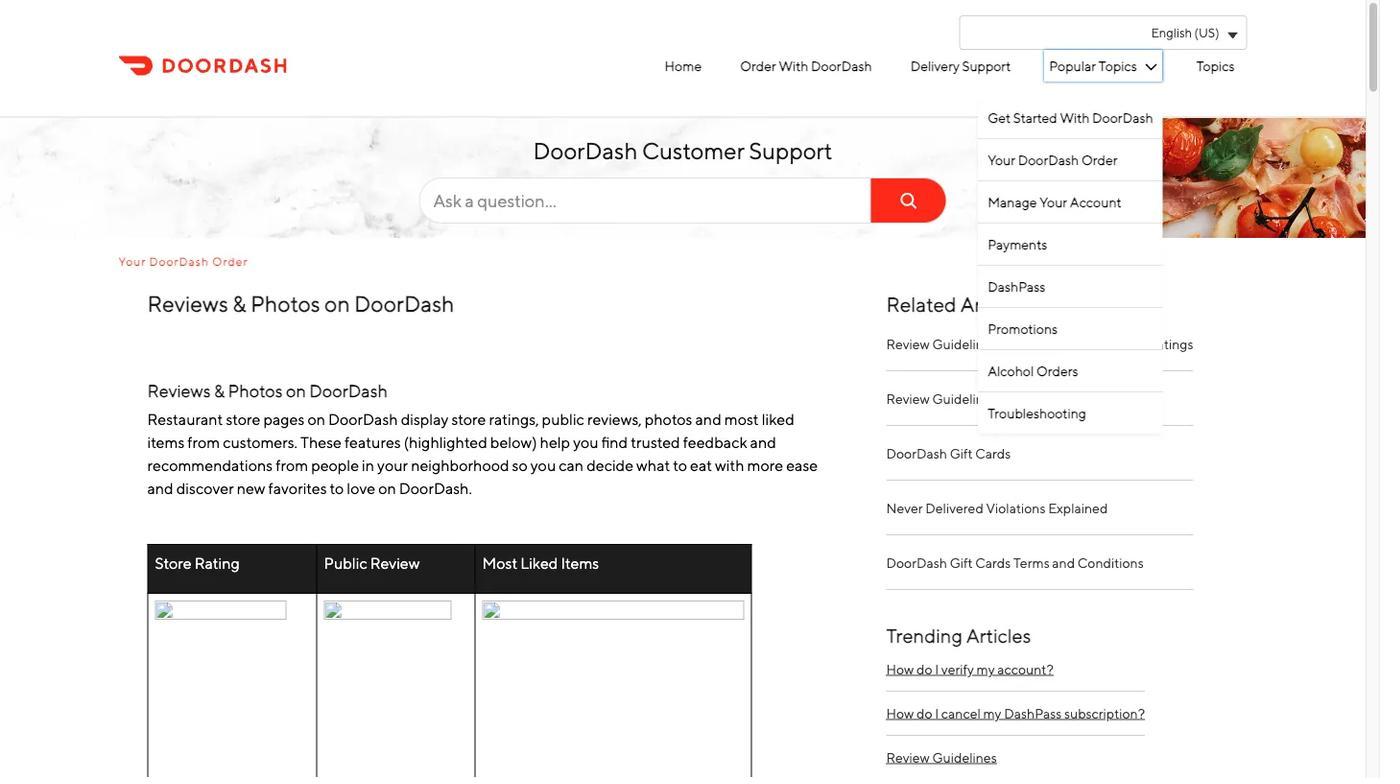 Task type: locate. For each thing, give the bounding box(es) containing it.
1 horizontal spatial support
[[962, 58, 1011, 73]]

explained
[[1048, 501, 1108, 517]]

items inside review guidelines: most liked items & item ratings link
[[1071, 337, 1104, 352]]

cards for doordash gift cards
[[975, 446, 1011, 462]]

1 horizontal spatial your doordash order link
[[978, 138, 1163, 180]]

0 vertical spatial order
[[740, 58, 776, 73]]

new
[[237, 479, 265, 497]]

popular topics
[[1049, 58, 1137, 73]]

english (us)
[[1151, 25, 1219, 40]]

0 vertical spatial liked
[[1036, 337, 1069, 352]]

gift for doordash gift cards
[[950, 446, 973, 462]]

0 vertical spatial photos
[[250, 290, 320, 316]]

review left guidelines
[[886, 750, 930, 766]]

do
[[917, 661, 932, 677], [917, 706, 932, 721]]

eat
[[690, 456, 712, 474]]

0 vertical spatial your doordash order link
[[978, 138, 1163, 180]]

0 vertical spatial to
[[673, 456, 687, 474]]

1 horizontal spatial with
[[779, 58, 809, 73]]

2 gift from the top
[[950, 555, 973, 571]]

favorites
[[268, 479, 327, 497]]

0 vertical spatial articles
[[960, 293, 1028, 316]]

review down "related"
[[886, 337, 930, 352]]

trending articles
[[886, 625, 1031, 648]]

how for how do i cancel my dashpass subscription?
[[886, 706, 914, 721]]

0 vertical spatial your
[[988, 152, 1016, 167]]

dashpass down account?
[[1004, 706, 1062, 721]]

topics inside popular topics popup button
[[1099, 58, 1137, 73]]

Ask a question... text field
[[419, 178, 947, 224]]

cards left terms on the bottom right
[[975, 555, 1011, 571]]

0 horizontal spatial store
[[226, 410, 261, 428]]

started
[[1013, 109, 1057, 125]]

to left eat
[[673, 456, 687, 474]]

and left the discover
[[147, 479, 173, 497]]

1 vertical spatial items
[[561, 554, 599, 572]]

1 topics from the left
[[1099, 58, 1137, 73]]

1 vertical spatial cards
[[975, 555, 1011, 571]]

0 vertical spatial do
[[917, 661, 932, 677]]

order with doordash link
[[735, 50, 877, 82]]

reviews,
[[587, 410, 642, 428]]

Preferred Language, English (US) button
[[959, 15, 1247, 50]]

with
[[1060, 109, 1090, 125]]

most liked items
[[482, 554, 599, 572]]

your doordash order inside menu
[[988, 152, 1118, 167]]

never
[[886, 501, 923, 517]]

doordash gift cards link
[[886, 426, 1193, 481]]

most
[[1002, 337, 1033, 352], [482, 554, 517, 572]]

0 vertical spatial support
[[962, 58, 1011, 73]]

1 vertical spatial articles
[[966, 625, 1031, 648]]

& inside reviews & photos on doordash restaurant store pages on doordash display store ratings, public reviews, photos and most liked items from customers. these features (highlighted below) help you find trusted feedback and recommendations from people in your neighborhood so you can decide what to eat with more ease and discover new favorites to love on doordash.
[[214, 381, 225, 401]]

you right so
[[531, 456, 556, 474]]

articles
[[960, 293, 1028, 316], [966, 625, 1031, 648]]

1 horizontal spatial your
[[988, 152, 1016, 167]]

customers.
[[223, 433, 298, 451]]

1 vertical spatial i
[[935, 706, 939, 721]]

0 horizontal spatial most
[[482, 554, 517, 572]]

1 horizontal spatial public
[[1002, 391, 1040, 407]]

photos
[[250, 290, 320, 316], [228, 381, 283, 401]]

2 how from the top
[[886, 706, 914, 721]]

0 horizontal spatial topics
[[1099, 58, 1137, 73]]

reviews inside reviews & photos on doordash restaurant store pages on doordash display store ratings, public reviews, photos and most liked items from customers. these features (highlighted below) help you find trusted feedback and recommendations from people in your neighborhood so you can decide what to eat with more ease and discover new favorites to love on doordash.
[[147, 381, 211, 401]]

with
[[779, 58, 809, 73], [715, 456, 744, 474]]

support right delivery
[[962, 58, 1011, 73]]

1 horizontal spatial topics
[[1197, 58, 1235, 73]]

1 vertical spatial from
[[276, 456, 308, 474]]

0 vertical spatial public
[[1002, 391, 1040, 407]]

store
[[226, 410, 261, 428], [451, 410, 486, 428]]

popular
[[1049, 58, 1096, 73]]

gift up delivered on the right of page
[[950, 446, 973, 462]]

1 vertical spatial guidelines:
[[932, 391, 1000, 407]]

troubleshooting link
[[978, 392, 1163, 434]]

0 horizontal spatial with
[[715, 456, 744, 474]]

trending
[[886, 625, 963, 648]]

features
[[344, 433, 401, 451]]

1 horizontal spatial from
[[276, 456, 308, 474]]

1 how from the top
[[886, 661, 914, 677]]

delivery support
[[910, 58, 1011, 73]]

articles up how do i verify my account? link
[[966, 625, 1031, 648]]

from up recommendations
[[187, 433, 220, 451]]

support
[[962, 58, 1011, 73], [749, 137, 833, 164]]

manage your account link
[[978, 180, 1163, 223]]

ratings,
[[489, 410, 539, 428]]

0 vertical spatial with
[[779, 58, 809, 73]]

and up feedback
[[695, 410, 721, 428]]

and up the more
[[750, 433, 776, 451]]

1 horizontal spatial order
[[740, 58, 776, 73]]

gift inside doordash gift cards link
[[950, 446, 973, 462]]

reviews for reviews & photos on doordash
[[147, 290, 228, 316]]

0 horizontal spatial support
[[749, 137, 833, 164]]

gift down delivered on the right of page
[[950, 555, 973, 571]]

2 vertical spatial your
[[119, 255, 146, 268]]

to down people on the left bottom of page
[[330, 479, 344, 497]]

0 horizontal spatial order
[[212, 255, 248, 268]]

0 vertical spatial guidelines:
[[932, 337, 1000, 352]]

topics
[[1099, 58, 1137, 73], [1197, 58, 1235, 73]]

store up (highlighted
[[451, 410, 486, 428]]

1 i from the top
[[935, 661, 939, 677]]

1 horizontal spatial items
[[1071, 337, 1104, 352]]

payments
[[988, 236, 1047, 252]]

0 vertical spatial from
[[187, 433, 220, 451]]

public down alcohol
[[1002, 391, 1040, 407]]

ratings
[[1148, 337, 1193, 352]]

articles up promotions
[[960, 293, 1028, 316]]

review guidelines
[[886, 750, 997, 766]]

0 vertical spatial you
[[573, 433, 599, 451]]

related
[[886, 293, 957, 316]]

1 cards from the top
[[975, 446, 1011, 462]]

promotions link
[[978, 307, 1163, 349]]

review up doordash gift cards
[[886, 391, 930, 407]]

gift inside doordash gift cards terms and conditions link
[[950, 555, 973, 571]]

gift
[[950, 446, 973, 462], [950, 555, 973, 571]]

0 vertical spatial items
[[1071, 337, 1104, 352]]

guidelines: down related articles
[[932, 337, 1000, 352]]

0 horizontal spatial public
[[324, 554, 367, 572]]

0 horizontal spatial your doordash order
[[119, 255, 248, 268]]

you
[[573, 433, 599, 451], [531, 456, 556, 474]]

0 horizontal spatial you
[[531, 456, 556, 474]]

1 vertical spatial gift
[[950, 555, 973, 571]]

photos for reviews & photos on doordash
[[250, 290, 320, 316]]

your for the right your doordash order link
[[988, 152, 1016, 167]]

doordash gift cards terms and conditions link
[[886, 536, 1193, 590]]

how do i verify my account?
[[886, 661, 1054, 677]]

review for review guidelines: most liked items & item ratings
[[886, 337, 930, 352]]

1 vertical spatial with
[[715, 456, 744, 474]]

support down order with doordash link
[[749, 137, 833, 164]]

(highlighted
[[404, 433, 487, 451]]

public
[[1002, 391, 1040, 407], [324, 554, 367, 572]]

gift for doordash gift cards terms and conditions
[[950, 555, 973, 571]]

do for verify
[[917, 661, 932, 677]]

guidelines: down alcohol
[[932, 391, 1000, 407]]

how inside how do i cancel my dashpass subscription? link
[[886, 706, 914, 721]]

2 vertical spatial &
[[214, 381, 225, 401]]

1 vertical spatial your doordash order link
[[119, 254, 256, 269]]

get started with doordash link
[[978, 97, 1163, 138]]

to
[[673, 456, 687, 474], [330, 479, 344, 497]]

my right 'verify'
[[977, 661, 995, 677]]

2 guidelines: from the top
[[932, 391, 1000, 407]]

2 do from the top
[[917, 706, 932, 721]]

2 i from the top
[[935, 706, 939, 721]]

alcohol
[[988, 363, 1034, 379]]

0 horizontal spatial your
[[119, 255, 146, 268]]

public down love
[[324, 554, 367, 572]]

2 horizontal spatial order
[[1082, 152, 1118, 167]]

1 horizontal spatial &
[[232, 290, 246, 316]]

your for the leftmost your doordash order link
[[119, 255, 146, 268]]

liked
[[1036, 337, 1069, 352], [520, 554, 558, 572]]

people
[[311, 456, 359, 474]]

store rating
[[155, 554, 240, 572]]

1 horizontal spatial most
[[1002, 337, 1033, 352]]

reviews for reviews & photos on doordash restaurant store pages on doordash display store ratings, public reviews, photos and most liked items from customers. these features (highlighted below) help you find trusted feedback and recommendations from people in your neighborhood so you can decide what to eat with more ease and discover new favorites to love on doordash.
[[147, 381, 211, 401]]

0 vertical spatial gift
[[950, 446, 973, 462]]

0 horizontal spatial items
[[561, 554, 599, 572]]

0 vertical spatial i
[[935, 661, 939, 677]]

how down trending
[[886, 661, 914, 677]]

customer
[[642, 137, 745, 164]]

display
[[401, 410, 449, 428]]

dashpass down payments
[[988, 278, 1045, 294]]

your doordash order for the right your doordash order link
[[988, 152, 1118, 167]]

1 vertical spatial you
[[531, 456, 556, 474]]

1 vertical spatial do
[[917, 706, 932, 721]]

do down trending
[[917, 661, 932, 677]]

1 vertical spatial &
[[1107, 337, 1115, 352]]

how
[[886, 661, 914, 677], [886, 706, 914, 721]]

reviews & photos on doordash restaurant store pages on doordash display store ratings, public reviews, photos and most liked items from customers. these features (highlighted below) help you find trusted feedback and recommendations from people in your neighborhood so you can decide what to eat with more ease and discover new favorites to love on doordash.
[[147, 381, 821, 497]]

below)
[[490, 433, 537, 451]]

0 vertical spatial how
[[886, 661, 914, 677]]

rating
[[195, 554, 240, 572]]

1 vertical spatial your
[[1040, 194, 1067, 210]]

&
[[232, 290, 246, 316], [1107, 337, 1115, 352], [214, 381, 225, 401]]

0 horizontal spatial &
[[214, 381, 225, 401]]

order up reviews & photos on doordash
[[212, 255, 248, 268]]

order right home
[[740, 58, 776, 73]]

do left cancel
[[917, 706, 932, 721]]

0 vertical spatial &
[[232, 290, 246, 316]]

and right terms on the bottom right
[[1052, 555, 1075, 571]]

how do i verify my account? link
[[886, 648, 1145, 692]]

english
[[1151, 25, 1192, 40]]

1 vertical spatial support
[[749, 137, 833, 164]]

order with doordash
[[740, 58, 872, 73]]

menu containing home
[[414, 50, 1240, 434]]

order inside order with doordash link
[[740, 58, 776, 73]]

liked
[[762, 410, 795, 428]]

2 topics from the left
[[1197, 58, 1235, 73]]

dashpass
[[988, 278, 1045, 294], [1004, 706, 1062, 721]]

2 cards from the top
[[975, 555, 1011, 571]]

1 vertical spatial my
[[983, 706, 1001, 721]]

0 vertical spatial your doordash order
[[988, 152, 1118, 167]]

from up favorites on the left of page
[[276, 456, 308, 474]]

you up can
[[573, 433, 599, 451]]

topics down (us)
[[1197, 58, 1235, 73]]

neighborhood
[[411, 456, 509, 474]]

order up account
[[1082, 152, 1118, 167]]

menu
[[414, 50, 1240, 434], [978, 97, 1163, 434]]

0 vertical spatial my
[[977, 661, 995, 677]]

photos inside reviews & photos on doordash restaurant store pages on doordash display store ratings, public reviews, photos and most liked items from customers. these features (highlighted below) help you find trusted feedback and recommendations from people in your neighborhood so you can decide what to eat with more ease and discover new favorites to love on doordash.
[[228, 381, 283, 401]]

i left cancel
[[935, 706, 939, 721]]

1 store from the left
[[226, 410, 261, 428]]

my
[[977, 661, 995, 677], [983, 706, 1001, 721]]

how do i cancel my dashpass subscription?
[[886, 706, 1145, 721]]

1 gift from the top
[[950, 446, 973, 462]]

pages
[[263, 410, 305, 428]]

0 vertical spatial dashpass
[[988, 278, 1045, 294]]

1 horizontal spatial store
[[451, 410, 486, 428]]

do for cancel
[[917, 706, 932, 721]]

my right cancel
[[983, 706, 1001, 721]]

1 horizontal spatial your doordash order
[[988, 152, 1118, 167]]

1 vertical spatial your doordash order
[[119, 255, 248, 268]]

cards up never delivered violations explained
[[975, 446, 1011, 462]]

1 vertical spatial liked
[[520, 554, 558, 572]]

store up "customers."
[[226, 410, 261, 428]]

1 horizontal spatial you
[[573, 433, 599, 451]]

2 horizontal spatial your
[[1040, 194, 1067, 210]]

how inside how do i verify my account? link
[[886, 661, 914, 677]]

0 vertical spatial cards
[[975, 446, 1011, 462]]

1 horizontal spatial to
[[673, 456, 687, 474]]

cards
[[975, 446, 1011, 462], [975, 555, 1011, 571]]

i
[[935, 661, 939, 677], [935, 706, 939, 721]]

1 vertical spatial most
[[482, 554, 517, 572]]

topics down english (us) button
[[1099, 58, 1137, 73]]

my for account?
[[977, 661, 995, 677]]

i left 'verify'
[[935, 661, 939, 677]]

1 vertical spatial photos
[[228, 381, 283, 401]]

1 vertical spatial how
[[886, 706, 914, 721]]

1 do from the top
[[917, 661, 932, 677]]

0 horizontal spatial to
[[330, 479, 344, 497]]

most
[[724, 410, 759, 428]]

items
[[1071, 337, 1104, 352], [561, 554, 599, 572]]

doordash inside doordash gift cards terms and conditions link
[[886, 555, 947, 571]]

1 guidelines: from the top
[[932, 337, 1000, 352]]

how up review guidelines
[[886, 706, 914, 721]]



Task type: describe. For each thing, give the bounding box(es) containing it.
restaurant
[[147, 410, 223, 428]]

doordash inside get started with doordash link
[[1092, 109, 1153, 125]]

so
[[512, 456, 528, 474]]

topics link
[[1192, 50, 1240, 82]]

alcohol orders
[[988, 363, 1078, 379]]

& for reviews & photos on doordash
[[232, 290, 246, 316]]

0 horizontal spatial from
[[187, 433, 220, 451]]

1 vertical spatial dashpass
[[1004, 706, 1062, 721]]

payments link
[[978, 223, 1163, 265]]

items
[[147, 433, 185, 451]]

these
[[300, 433, 342, 451]]

can
[[559, 456, 584, 474]]

doordash inside order with doordash link
[[811, 58, 872, 73]]

terms
[[1013, 555, 1050, 571]]

1 vertical spatial to
[[330, 479, 344, 497]]

delivery
[[910, 58, 960, 73]]

find
[[601, 433, 628, 451]]

your doordash order for the leftmost your doordash order link
[[119, 255, 248, 268]]

orders
[[1037, 363, 1078, 379]]

alcohol orders link
[[978, 349, 1163, 392]]

guidelines: for most
[[932, 337, 1000, 352]]

store
[[155, 554, 192, 572]]

review guidelines: most liked items & item ratings link
[[886, 317, 1193, 372]]

public
[[542, 410, 584, 428]]

in
[[362, 456, 374, 474]]

your
[[377, 456, 408, 474]]

decide
[[587, 456, 634, 474]]

get started with doordash
[[988, 109, 1153, 125]]

guidelines: for public
[[932, 391, 1000, 407]]

never delivered violations explained
[[886, 501, 1110, 517]]

reviews inside review guidelines: public reviews faq's link
[[1043, 391, 1092, 407]]

public review
[[324, 554, 420, 572]]

doordash.
[[399, 479, 472, 497]]

guidelines
[[932, 750, 997, 766]]

1 vertical spatial order
[[1082, 152, 1118, 167]]

item
[[1118, 337, 1145, 352]]

promotions
[[988, 321, 1058, 336]]

doordash customer support
[[533, 137, 833, 164]]

popular topics button
[[1044, 50, 1163, 82]]

trusted
[[631, 433, 680, 451]]

with inside menu
[[779, 58, 809, 73]]

cards for doordash gift cards terms and conditions
[[975, 555, 1011, 571]]

i for cancel
[[935, 706, 939, 721]]

feedback
[[683, 433, 747, 451]]

discover
[[176, 479, 234, 497]]

0 horizontal spatial liked
[[520, 554, 558, 572]]

1 vertical spatial public
[[324, 554, 367, 572]]

2 store from the left
[[451, 410, 486, 428]]

topics inside topics link
[[1197, 58, 1235, 73]]

home link
[[660, 50, 707, 82]]

verify
[[941, 661, 974, 677]]

1 horizontal spatial liked
[[1036, 337, 1069, 352]]

review guidelines: public reviews faq's link
[[886, 372, 1193, 426]]

manage
[[988, 194, 1037, 210]]

dashpass link
[[978, 265, 1163, 307]]

i for verify
[[935, 661, 939, 677]]

ease
[[786, 456, 818, 474]]

more
[[747, 456, 783, 474]]

conditions
[[1078, 555, 1144, 571]]

support inside menu
[[962, 58, 1011, 73]]

2 vertical spatial order
[[212, 255, 248, 268]]

review for review guidelines
[[886, 750, 930, 766]]

how for how do i verify my account?
[[886, 661, 914, 677]]

help
[[540, 433, 570, 451]]

troubleshooting
[[988, 405, 1086, 421]]

recommendations
[[147, 456, 273, 474]]

manage your account
[[988, 194, 1122, 210]]

doordash gift cards
[[886, 446, 1011, 462]]

account
[[1070, 194, 1122, 210]]

consumer help home image
[[119, 54, 286, 78]]

review down love
[[370, 554, 420, 572]]

2 horizontal spatial &
[[1107, 337, 1115, 352]]

articles for trending articles
[[966, 625, 1031, 648]]

review guidelines: public reviews faq's
[[886, 391, 1130, 407]]

my for dashpass
[[983, 706, 1001, 721]]

review for review guidelines: public reviews faq's
[[886, 391, 930, 407]]

related articles
[[886, 293, 1028, 316]]

0 vertical spatial most
[[1002, 337, 1033, 352]]

never delivered violations explained link
[[886, 481, 1193, 536]]

menu containing get started with doordash
[[978, 97, 1163, 434]]

subscription?
[[1064, 706, 1145, 721]]

photos for reviews & photos on doordash restaurant store pages on doordash display store ratings, public reviews, photos and most liked items from customers. these features (highlighted below) help you find trusted feedback and recommendations from people in your neighborhood so you can decide what to eat with more ease and discover new favorites to love on doordash.
[[228, 381, 283, 401]]

dashpass inside menu
[[988, 278, 1045, 294]]

(us)
[[1194, 25, 1219, 40]]

with inside reviews & photos on doordash restaurant store pages on doordash display store ratings, public reviews, photos and most liked items from customers. these features (highlighted below) help you find trusted feedback and recommendations from people in your neighborhood so you can decide what to eat with more ease and discover new favorites to love on doordash.
[[715, 456, 744, 474]]

review guidelines link
[[886, 736, 1145, 778]]

0 horizontal spatial your doordash order link
[[119, 254, 256, 269]]

delivered
[[926, 501, 984, 517]]

articles for related articles
[[960, 293, 1028, 316]]

love
[[347, 479, 375, 497]]

doordash inside doordash gift cards link
[[886, 446, 947, 462]]

home
[[665, 58, 702, 73]]

& for reviews & photos on doordash restaurant store pages on doordash display store ratings, public reviews, photos and most liked items from customers. these features (highlighted below) help you find trusted feedback and recommendations from people in your neighborhood so you can decide what to eat with more ease and discover new favorites to love on doordash.
[[214, 381, 225, 401]]

photos
[[645, 410, 692, 428]]

review guidelines: most liked items & item ratings
[[886, 337, 1193, 352]]

reviews & photos on doordash
[[147, 290, 454, 316]]

what
[[636, 456, 670, 474]]

delivery support link
[[906, 50, 1016, 82]]

violations
[[986, 501, 1046, 517]]

doordash gift cards terms and conditions
[[886, 555, 1144, 571]]



Task type: vqa. For each thing, say whether or not it's contained in the screenshot.
YES button
no



